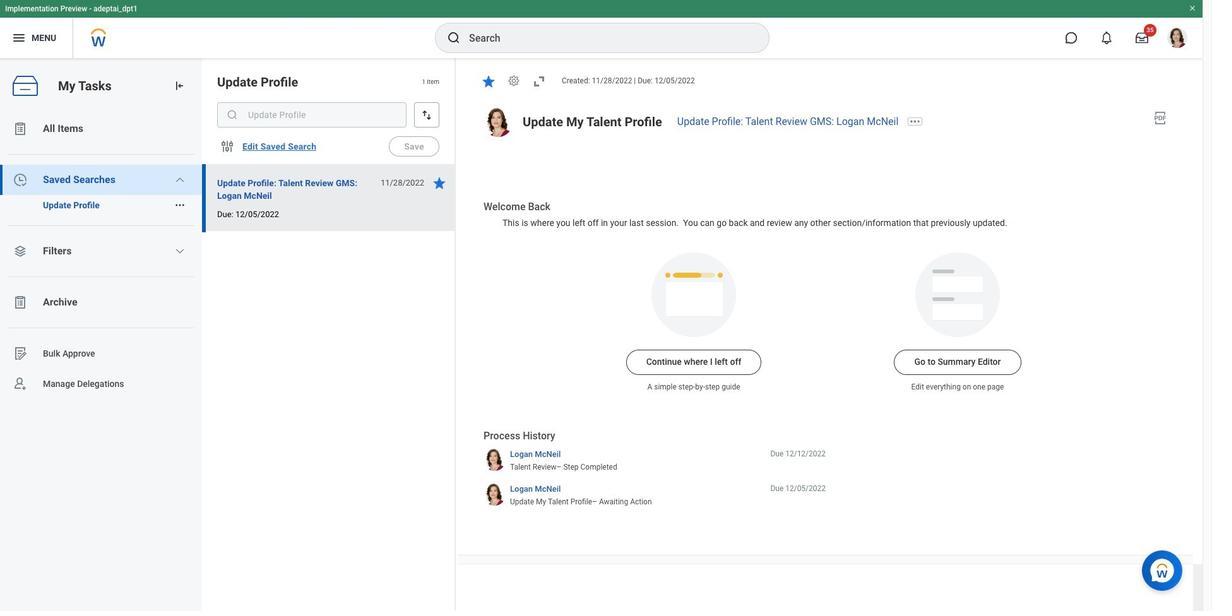 Task type: locate. For each thing, give the bounding box(es) containing it.
0 vertical spatial search image
[[447, 30, 462, 45]]

0 horizontal spatial search image
[[226, 109, 239, 121]]

search image
[[447, 30, 462, 45], [226, 109, 239, 121]]

chevron down image
[[175, 175, 185, 185]]

sort image
[[421, 109, 433, 121]]

banner
[[0, 0, 1203, 58]]

clock check image
[[13, 172, 28, 188]]

Search Workday  search field
[[469, 24, 743, 52]]

user plus image
[[13, 376, 28, 392]]

None text field
[[217, 102, 407, 128]]

clipboard image
[[13, 295, 28, 310]]

profile logan mcneil image
[[1168, 28, 1188, 51]]

notifications large image
[[1101, 32, 1113, 44]]

list
[[0, 114, 202, 399]]

close environment banner image
[[1189, 4, 1197, 12]]

justify image
[[11, 30, 27, 45]]

1 vertical spatial search image
[[226, 109, 239, 121]]

search image inside item list element
[[226, 109, 239, 121]]

item list element
[[202, 58, 456, 611]]



Task type: describe. For each thing, give the bounding box(es) containing it.
related actions image
[[174, 200, 186, 211]]

gear image
[[508, 75, 520, 87]]

1 horizontal spatial search image
[[447, 30, 462, 45]]

none text field inside item list element
[[217, 102, 407, 128]]

fullscreen image
[[532, 74, 547, 89]]

rename image
[[13, 346, 28, 361]]

star image
[[481, 74, 496, 89]]

inbox large image
[[1136, 32, 1149, 44]]

process history region
[[484, 429, 826, 512]]

view printable version (pdf) image
[[1153, 110, 1168, 126]]

employee's photo (logan mcneil) image
[[484, 108, 513, 137]]

star image
[[432, 176, 447, 191]]

chevron down image
[[175, 246, 185, 256]]

perspective image
[[13, 244, 28, 259]]

clipboard image
[[13, 121, 28, 136]]

configure image
[[220, 139, 235, 154]]

transformation import image
[[173, 80, 186, 92]]



Task type: vqa. For each thing, say whether or not it's contained in the screenshot.
the top DUE
no



